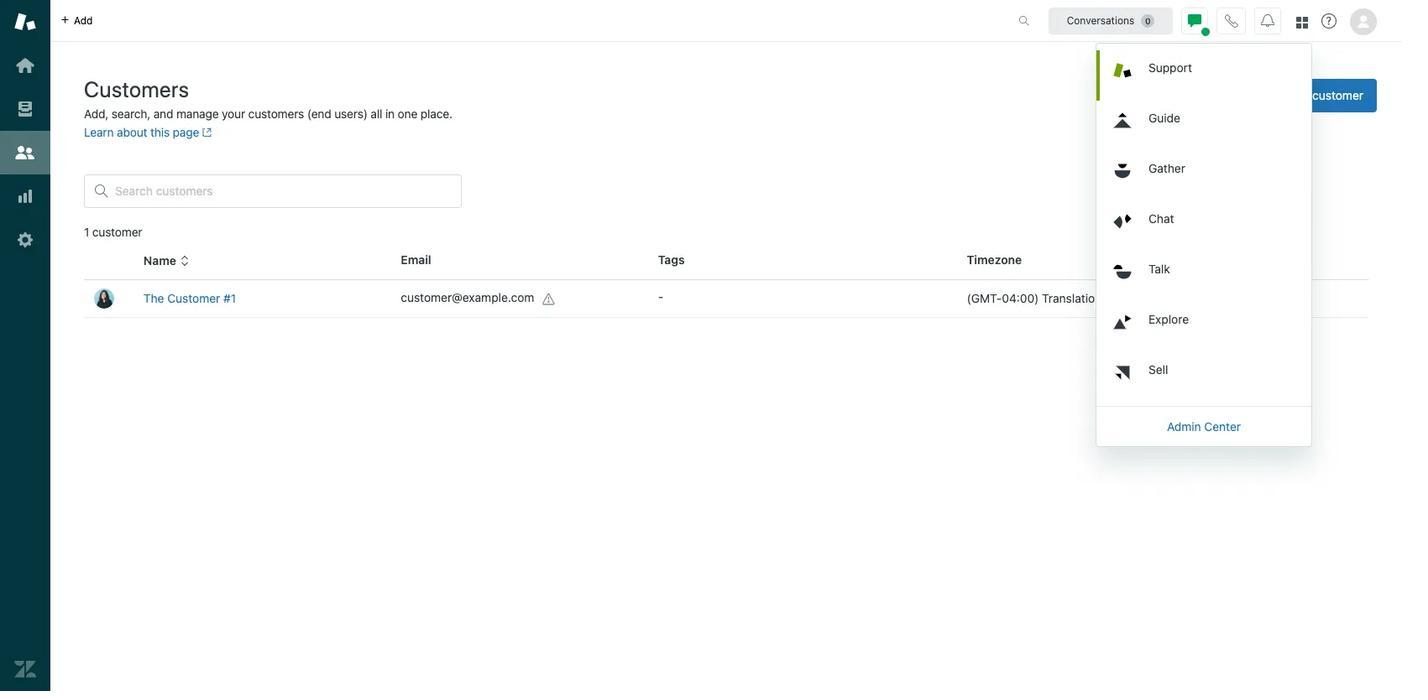 Task type: describe. For each thing, give the bounding box(es) containing it.
unverified email image
[[543, 293, 556, 306]]

manage
[[176, 107, 219, 121]]

learn
[[84, 125, 114, 139]]

support link
[[1100, 50, 1311, 100]]

(gmt-
[[967, 291, 1002, 306]]

customers
[[84, 76, 189, 102]]

sell
[[1148, 362, 1168, 377]]

customers
[[248, 107, 304, 121]]

email
[[401, 253, 431, 267]]

(opens in a new tab) image
[[199, 128, 212, 138]]

customer for add customer
[[1312, 88, 1363, 102]]

customer@example.com
[[401, 291, 534, 305]]

get started image
[[14, 55, 36, 76]]

sell link
[[1100, 352, 1311, 403]]

customer for 1 customer
[[92, 225, 142, 239]]

1
[[84, 225, 89, 239]]

guide link
[[1100, 100, 1311, 151]]

add customer button
[[1274, 79, 1377, 112]]

page
[[173, 125, 199, 139]]

admin center link
[[1096, 410, 1311, 444]]

admin
[[1167, 419, 1201, 434]]

button displays agent's chat status as online. image
[[1188, 14, 1201, 27]]

about
[[117, 125, 147, 139]]

main element
[[0, 0, 50, 692]]

in
[[385, 107, 395, 121]]

and
[[153, 107, 173, 121]]

Search customers field
[[115, 184, 451, 199]]

conversations button
[[1049, 7, 1173, 34]]

support
[[1148, 60, 1192, 74]]

users)
[[334, 107, 368, 121]]

(gmt-04:00) translation missing: en-us-x-1.txt.timezone.america_new_york
[[967, 291, 1384, 306]]

#1
[[223, 291, 236, 306]]

customers add, search, and manage your customers (end users) all in one place.
[[84, 76, 452, 121]]

place.
[[420, 107, 452, 121]]

en-
[[1153, 291, 1171, 306]]

missing:
[[1105, 291, 1150, 306]]

search,
[[111, 107, 150, 121]]

customer
[[167, 291, 220, 306]]

customers image
[[14, 142, 36, 164]]

1 customer
[[84, 225, 142, 239]]

one
[[398, 107, 417, 121]]

add customer
[[1288, 88, 1363, 102]]

all
[[371, 107, 382, 121]]



Task type: locate. For each thing, give the bounding box(es) containing it.
customer right 1
[[92, 225, 142, 239]]

1 horizontal spatial customer
[[1312, 88, 1363, 102]]

center
[[1204, 419, 1241, 434]]

gather link
[[1100, 151, 1311, 201]]

add button
[[50, 0, 103, 41]]

name button
[[143, 254, 190, 269]]

explore
[[1148, 312, 1189, 326]]

tags
[[658, 253, 685, 267]]

talk link
[[1100, 251, 1311, 302]]

reporting image
[[14, 186, 36, 207]]

1.txt.timezone.america_new_york
[[1204, 291, 1384, 306]]

add,
[[84, 107, 108, 121]]

(end
[[307, 107, 331, 121]]

this
[[150, 125, 170, 139]]

zendesk support image
[[14, 11, 36, 33]]

customer right add
[[1312, 88, 1363, 102]]

admin image
[[14, 229, 36, 251]]

guide
[[1148, 110, 1180, 125]]

0 horizontal spatial customer
[[92, 225, 142, 239]]

04:00)
[[1002, 291, 1039, 306]]

views image
[[14, 98, 36, 120]]

x-
[[1193, 291, 1204, 306]]

notifications image
[[1261, 14, 1274, 27]]

-
[[658, 290, 663, 304]]

timezone
[[967, 253, 1022, 267]]

admin center
[[1167, 419, 1241, 434]]

us-
[[1171, 291, 1193, 306]]

zendesk image
[[14, 659, 36, 681]]

customer
[[1312, 88, 1363, 102], [92, 225, 142, 239]]

the customer #1
[[143, 291, 236, 306]]

talk
[[1148, 262, 1170, 276]]

the customer #1 link
[[143, 291, 236, 306]]

gather
[[1148, 161, 1185, 175]]

add
[[1288, 88, 1309, 102]]

translation
[[1042, 291, 1102, 306]]

your
[[222, 107, 245, 121]]

chat link
[[1100, 201, 1311, 251]]

conversations
[[1067, 14, 1134, 26]]

1 vertical spatial customer
[[92, 225, 142, 239]]

get help image
[[1321, 13, 1337, 29]]

explore link
[[1100, 302, 1311, 352]]

add
[[74, 14, 93, 26]]

learn about this page link
[[84, 125, 212, 139]]

learn about this page
[[84, 125, 199, 139]]

zendesk products image
[[1296, 16, 1308, 28]]

0 vertical spatial customer
[[1312, 88, 1363, 102]]

chat
[[1148, 211, 1174, 225]]

the
[[143, 291, 164, 306]]

customer inside button
[[1312, 88, 1363, 102]]

name
[[143, 254, 176, 268]]



Task type: vqa. For each thing, say whether or not it's contained in the screenshot.
Timezone
yes



